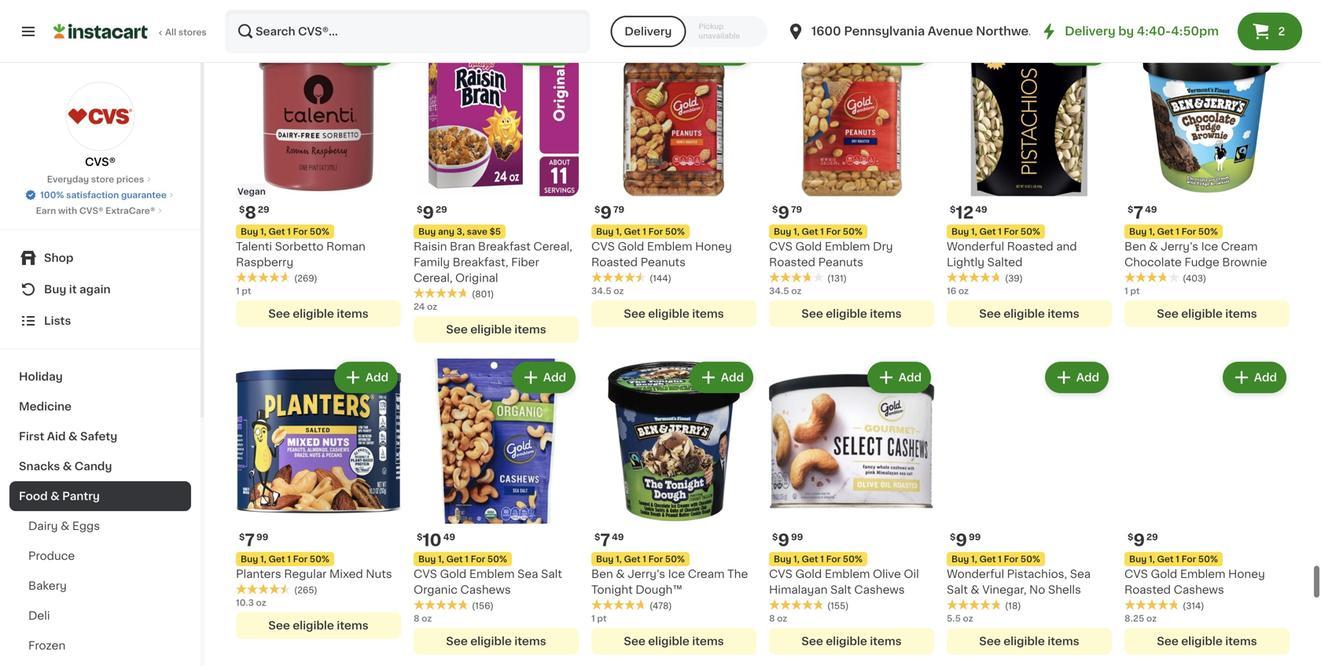 Task type: locate. For each thing, give the bounding box(es) containing it.
wonderful roasted and lightly salted
[[947, 241, 1078, 268]]

29 up any at the left top of page
[[436, 205, 447, 214]]

cvs inside the cvs gold emblem honey roasted cashews
[[1125, 569, 1149, 580]]

brownie
[[1223, 257, 1268, 268]]

see eligible items button down (18)
[[947, 628, 1112, 655]]

eligible down (478)
[[648, 636, 690, 647]]

sorbetto
[[275, 241, 324, 252]]

add for ben & jerry's ice cream chocolate fudge brownie
[[1255, 44, 1278, 55]]

items down fiber
[[515, 324, 547, 335]]

1 vertical spatial $ 7 49
[[595, 532, 624, 549]]

buy it again link
[[9, 274, 191, 305]]

0 horizontal spatial honey
[[696, 241, 732, 252]]

& inside ben & jerry's ice cream chocolate fudge brownie
[[1150, 241, 1159, 252]]

see eligible items down (314)
[[1158, 636, 1258, 647]]

eligible for ben & jerry's ice cream the tonight dough™
[[648, 636, 690, 647]]

buy up tonight
[[596, 555, 614, 564]]

get for cvs gold emblem olive oil himalayan salt cashews
[[802, 555, 819, 564]]

sea inside wonderful pistachios, sea salt & vinegar, no shells
[[1071, 569, 1091, 580]]

no
[[1030, 584, 1046, 595]]

jerry's up fudge
[[1161, 241, 1199, 252]]

$ for talenti sorbetto roman raspberry
[[239, 205, 245, 214]]

(156)
[[472, 602, 494, 610]]

everyday store prices
[[47, 175, 144, 184]]

$ 7 49
[[1128, 204, 1158, 221], [595, 532, 624, 549]]

buy for talenti sorbetto roman raspberry
[[241, 227, 258, 236]]

29 inside the $ 8 29
[[258, 205, 269, 214]]

$ 9 29 for cvs
[[1128, 532, 1159, 549]]

1 vertical spatial cvs®
[[79, 207, 103, 215]]

ice for brownie
[[1202, 241, 1219, 252]]

2 sea from the left
[[1071, 569, 1091, 580]]

1 vertical spatial ben
[[592, 569, 613, 580]]

see for cvs gold emblem honey roasted peanuts
[[624, 308, 646, 319]]

1,
[[260, 227, 267, 236], [616, 227, 622, 236], [794, 227, 800, 236], [972, 227, 978, 236], [1149, 227, 1156, 236], [260, 555, 267, 564], [438, 555, 444, 564], [616, 555, 622, 564], [794, 555, 800, 564], [972, 555, 978, 564], [1149, 555, 1156, 564]]

ben up chocolate
[[1125, 241, 1147, 252]]

0 vertical spatial $ 9 29
[[417, 204, 447, 221]]

emblem for cvs gold emblem honey roasted peanuts
[[647, 241, 693, 252]]

emblem inside cvs gold emblem dry roasted peanuts
[[825, 241, 871, 252]]

0 vertical spatial ben
[[1125, 241, 1147, 252]]

2 horizontal spatial 8
[[769, 614, 775, 623]]

1 vertical spatial ice
[[668, 569, 685, 580]]

1 horizontal spatial 7
[[601, 532, 611, 549]]

& inside 'ben & jerry's ice cream the tonight dough™'
[[616, 569, 625, 580]]

★★★★★
[[236, 272, 291, 283], [236, 272, 291, 283], [592, 272, 647, 283], [592, 272, 647, 283], [769, 272, 825, 283], [769, 272, 825, 283], [947, 272, 1002, 283], [947, 272, 1002, 283], [1125, 272, 1180, 283], [1125, 272, 1180, 283], [414, 288, 469, 299], [414, 288, 469, 299], [236, 584, 291, 595], [236, 584, 291, 595], [414, 599, 469, 610], [414, 599, 469, 610], [592, 599, 647, 610], [592, 599, 647, 610], [769, 599, 825, 610], [769, 599, 825, 610], [947, 599, 1002, 610], [947, 599, 1002, 610], [1125, 599, 1180, 610], [1125, 599, 1180, 610]]

50% up 'ben & jerry's ice cream the tonight dough™'
[[665, 555, 685, 564]]

1 horizontal spatial $ 9 29
[[1128, 532, 1159, 549]]

0 vertical spatial jerry's
[[1161, 241, 1199, 252]]

produce
[[28, 551, 75, 562]]

1, for planters regular mixed nuts
[[260, 555, 267, 564]]

eligible down (156)
[[471, 636, 512, 647]]

49 up chocolate
[[1146, 205, 1158, 214]]

peanuts inside cvs gold emblem honey roasted peanuts
[[641, 257, 686, 268]]

see eligible items button down (314)
[[1125, 628, 1290, 655]]

3 cashews from the left
[[1174, 584, 1225, 595]]

0 horizontal spatial $ 9 99
[[773, 532, 803, 549]]

honey inside cvs gold emblem honey roasted peanuts
[[696, 241, 732, 252]]

$ 9 29
[[417, 204, 447, 221], [1128, 532, 1159, 549]]

see eligible items button for cvs gold emblem olive oil himalayan salt cashews
[[769, 628, 935, 655]]

cvs® down satisfaction
[[79, 207, 103, 215]]

1 horizontal spatial 8
[[414, 614, 420, 623]]

add for wonderful pistachios, sea salt & vinegar, no shells
[[1077, 372, 1100, 383]]

emblem up (314)
[[1181, 569, 1226, 580]]

0 horizontal spatial cereal,
[[414, 272, 453, 283]]

0 horizontal spatial ben
[[592, 569, 613, 580]]

&
[[1150, 241, 1159, 252], [68, 431, 78, 442], [63, 461, 72, 472], [50, 491, 60, 502], [61, 521, 69, 532], [616, 569, 625, 580], [971, 584, 980, 595]]

for for cvs gold emblem olive oil himalayan salt cashews
[[827, 555, 841, 564]]

any
[[438, 227, 455, 236]]

0 horizontal spatial $ 7 49
[[595, 532, 624, 549]]

4:40-
[[1137, 26, 1172, 37]]

add button for cvs gold emblem honey roasted cashews
[[1225, 363, 1286, 392]]

see eligible items button for raisin bran breakfast cereal, family breakfast, fiber cereal, original
[[414, 316, 579, 343]]

1 up sorbetto
[[287, 227, 291, 236]]

see down the "himalayan"
[[802, 636, 824, 647]]

emblem up (144)
[[647, 241, 693, 252]]

0 horizontal spatial pt
[[242, 287, 251, 295]]

0 horizontal spatial jerry's
[[628, 569, 666, 580]]

49 inside $ 12 49
[[976, 205, 988, 214]]

$ inside the $ 8 29
[[239, 205, 245, 214]]

cvs inside cvs gold emblem dry roasted peanuts
[[769, 241, 793, 252]]

wonderful pistachios, sea salt & vinegar, no shells
[[947, 569, 1091, 595]]

2 peanuts from the left
[[819, 257, 864, 268]]

1 horizontal spatial peanuts
[[819, 257, 864, 268]]

buy 1, get 1 for 50% for cvs gold emblem honey roasted cashews
[[1130, 555, 1219, 564]]

1 down raspberry
[[236, 287, 240, 295]]

buy 1, get 1 for 50% for ben & jerry's ice cream chocolate fudge brownie
[[1130, 227, 1219, 236]]

1 vertical spatial wonderful
[[947, 569, 1005, 580]]

delivery by 4:40-4:50pm link
[[1040, 22, 1219, 41]]

roasted inside cvs gold emblem dry roasted peanuts
[[769, 257, 816, 268]]

deli link
[[9, 601, 191, 631]]

see for wonderful pistachios, sea salt & vinegar, no shells
[[980, 636, 1001, 647]]

1 horizontal spatial ben
[[1125, 241, 1147, 252]]

talenti sorbetto roman raspberry
[[236, 241, 366, 268]]

1 horizontal spatial 34.5
[[769, 287, 790, 295]]

see for ben & jerry's ice cream chocolate fudge brownie
[[1158, 308, 1179, 319]]

ben
[[1125, 241, 1147, 252], [592, 569, 613, 580]]

None search field
[[225, 9, 590, 54]]

for up cvs gold emblem dry roasted peanuts
[[827, 227, 841, 236]]

for up ben & jerry's ice cream chocolate fudge brownie
[[1182, 227, 1197, 236]]

see for cvs gold emblem honey roasted cashews
[[1158, 636, 1179, 647]]

oz for cvs gold emblem honey roasted peanuts
[[614, 287, 624, 295]]

1 cashews from the left
[[461, 584, 511, 595]]

eligible for cvs gold emblem honey roasted cashews
[[1182, 636, 1223, 647]]

eligible for cvs gold emblem dry roasted peanuts
[[826, 308, 868, 319]]

1 for cvs gold emblem sea salt organic cashews
[[465, 555, 469, 564]]

$ for raisin bran breakfast cereal, family breakfast, fiber cereal, original
[[417, 205, 423, 214]]

gold inside the 'cvs gold emblem olive oil himalayan salt cashews'
[[796, 569, 822, 580]]

items for wonderful pistachios, sea salt & vinegar, no shells
[[1048, 636, 1080, 647]]

delivery
[[1065, 26, 1116, 37], [625, 26, 672, 37]]

wonderful inside wonderful pistachios, sea salt & vinegar, no shells
[[947, 569, 1005, 580]]

2 button
[[1238, 13, 1303, 50]]

product group containing 12
[[947, 31, 1112, 327]]

0 horizontal spatial salt
[[541, 569, 562, 580]]

1
[[287, 227, 291, 236], [643, 227, 647, 236], [821, 227, 824, 236], [999, 227, 1002, 236], [1176, 227, 1180, 236], [236, 287, 240, 295], [1125, 287, 1129, 295], [287, 555, 291, 564], [465, 555, 469, 564], [643, 555, 647, 564], [821, 555, 824, 564], [999, 555, 1002, 564], [1176, 555, 1180, 564], [592, 614, 595, 623]]

1 vertical spatial cream
[[688, 569, 725, 580]]

eligible down (131)
[[826, 308, 868, 319]]

buy it again
[[44, 284, 111, 295]]

fudge
[[1185, 257, 1220, 268]]

planters regular mixed nuts
[[236, 569, 392, 580]]

1 $ 9 79 from the left
[[595, 204, 625, 221]]

1 horizontal spatial $ 9 79
[[773, 204, 803, 221]]

sea inside cvs gold emblem sea salt organic cashews
[[518, 569, 538, 580]]

see eligible items down (131)
[[802, 308, 902, 319]]

see eligible items button down (269)
[[236, 300, 401, 327]]

satisfaction
[[66, 191, 119, 199]]

delivery inside delivery by 4:40-4:50pm link
[[1065, 26, 1116, 37]]

0 horizontal spatial 1 pt
[[236, 287, 251, 295]]

see down salted
[[980, 308, 1001, 319]]

0 horizontal spatial $ 9 79
[[595, 204, 625, 221]]

buy
[[241, 227, 258, 236], [419, 227, 436, 236], [596, 227, 614, 236], [774, 227, 792, 236], [952, 227, 970, 236], [1130, 227, 1147, 236], [44, 284, 66, 295], [241, 555, 258, 564], [419, 555, 436, 564], [596, 555, 614, 564], [774, 555, 792, 564], [952, 555, 970, 564], [1130, 555, 1147, 564]]

see
[[269, 308, 290, 319], [624, 308, 646, 319], [802, 308, 824, 319], [980, 308, 1001, 319], [1158, 308, 1179, 319], [446, 324, 468, 335], [269, 620, 290, 631], [446, 636, 468, 647], [624, 636, 646, 647], [802, 636, 824, 647], [980, 636, 1001, 647], [1158, 636, 1179, 647]]

product group containing 8
[[236, 31, 401, 327]]

$ for cvs gold emblem honey roasted cashews
[[1128, 533, 1134, 541]]

1 horizontal spatial 79
[[791, 205, 803, 214]]

99 for wonderful
[[969, 533, 981, 541]]

0 vertical spatial cream
[[1222, 241, 1258, 252]]

for up the 'cvs gold emblem olive oil himalayan salt cashews'
[[827, 555, 841, 564]]

1 horizontal spatial $ 9 99
[[950, 532, 981, 549]]

items down cvs gold emblem honey roasted peanuts
[[693, 308, 724, 319]]

pt inside product group
[[242, 287, 251, 295]]

eligible for wonderful pistachios, sea salt & vinegar, no shells
[[1004, 636, 1045, 647]]

1600 pennsylvania avenue northwest button
[[787, 9, 1041, 54]]

for up cvs gold emblem sea salt organic cashews
[[471, 555, 486, 564]]

get for wonderful pistachios, sea salt & vinegar, no shells
[[980, 555, 996, 564]]

1 79 from the left
[[614, 205, 625, 214]]

cvs® link
[[66, 82, 135, 170]]

99 for cvs
[[791, 533, 803, 541]]

gold inside cvs gold emblem dry roasted peanuts
[[796, 241, 822, 252]]

50% up cvs gold emblem dry roasted peanuts
[[843, 227, 863, 236]]

0 horizontal spatial sea
[[518, 569, 538, 580]]

ben up tonight
[[592, 569, 613, 580]]

9 for cvs gold emblem olive oil himalayan salt cashews
[[778, 532, 790, 549]]

$ 7 49 up chocolate
[[1128, 204, 1158, 221]]

1 horizontal spatial ice
[[1202, 241, 1219, 252]]

1 pt
[[236, 287, 251, 295], [1125, 287, 1140, 295], [592, 614, 607, 623]]

lightly
[[947, 257, 985, 268]]

cashews inside the 'cvs gold emblem olive oil himalayan salt cashews'
[[855, 584, 905, 595]]

1, up cvs gold emblem dry roasted peanuts
[[794, 227, 800, 236]]

1, up talenti
[[260, 227, 267, 236]]

jerry's inside ben & jerry's ice cream chocolate fudge brownie
[[1161, 241, 1199, 252]]

0 vertical spatial wonderful
[[947, 241, 1005, 252]]

gold inside cvs gold emblem honey roasted peanuts
[[618, 241, 645, 252]]

(801)
[[472, 290, 494, 298]]

2 wonderful from the top
[[947, 569, 1005, 580]]

cream inside 'ben & jerry's ice cream the tonight dough™'
[[688, 569, 725, 580]]

buy 1, get 1 for 50% up the 'cvs gold emblem olive oil himalayan salt cashews'
[[774, 555, 863, 564]]

0 horizontal spatial 34.5 oz
[[592, 287, 624, 295]]

items down shells
[[1048, 636, 1080, 647]]

peanuts up (144)
[[641, 257, 686, 268]]

34.5 down cvs gold emblem dry roasted peanuts
[[769, 287, 790, 295]]

jerry's up dough™
[[628, 569, 666, 580]]

1 pt for ben & jerry's ice cream chocolate fudge brownie
[[1125, 287, 1140, 295]]

(131)
[[828, 274, 847, 283]]

1 horizontal spatial pt
[[597, 614, 607, 623]]

roasted inside wonderful roasted and lightly salted
[[1008, 241, 1054, 252]]

oz right 5.5
[[963, 614, 974, 623]]

all
[[165, 28, 176, 37]]

see eligible items
[[269, 308, 369, 319], [624, 308, 724, 319], [802, 308, 902, 319], [980, 308, 1080, 319], [1158, 308, 1258, 319], [446, 324, 547, 335], [269, 620, 369, 631], [446, 636, 547, 647], [624, 636, 724, 647], [802, 636, 902, 647], [980, 636, 1080, 647], [1158, 636, 1258, 647]]

add for cvs gold emblem honey roasted peanuts
[[721, 44, 744, 55]]

34.5
[[592, 287, 612, 295], [769, 287, 790, 295]]

34.5 oz down cvs gold emblem dry roasted peanuts
[[769, 287, 802, 295]]

50% for cvs gold emblem olive oil himalayan salt cashews
[[843, 555, 863, 564]]

29 for raisin
[[436, 205, 447, 214]]

49 for wonderful roasted and lightly salted
[[976, 205, 988, 214]]

pt for ben & jerry's ice cream chocolate fudge brownie
[[1131, 287, 1140, 295]]

buy 1, get 1 for 50% up wonderful roasted and lightly salted
[[952, 227, 1041, 236]]

add for cvs gold emblem honey roasted cashews
[[1255, 372, 1278, 383]]

1 up ben & jerry's ice cream chocolate fudge brownie
[[1176, 227, 1180, 236]]

peanuts inside cvs gold emblem dry roasted peanuts
[[819, 257, 864, 268]]

cereal, down family
[[414, 272, 453, 283]]

2 $ 9 79 from the left
[[773, 204, 803, 221]]

& inside dairy & eggs link
[[61, 521, 69, 532]]

10
[[423, 532, 442, 549]]

gold inside the cvs gold emblem honey roasted cashews
[[1151, 569, 1178, 580]]

cvs® inside earn with cvs® extracare® link
[[79, 207, 103, 215]]

for for ben & jerry's ice cream the tonight dough™
[[649, 555, 663, 564]]

roasted inside the cvs gold emblem honey roasted cashews
[[1125, 584, 1171, 595]]

get up tonight
[[624, 555, 641, 564]]

1 horizontal spatial $ 7 49
[[1128, 204, 1158, 221]]

see for cvs gold emblem sea salt organic cashews
[[446, 636, 468, 647]]

29 up the cvs gold emblem honey roasted cashews
[[1147, 533, 1159, 541]]

buy 1, get 1 for 50% up cvs gold emblem honey roasted peanuts
[[596, 227, 685, 236]]

1, up cvs gold emblem honey roasted peanuts
[[616, 227, 622, 236]]

all stores
[[165, 28, 207, 37]]

1 pt down raspberry
[[236, 287, 251, 295]]

$ 8 29
[[239, 204, 269, 221]]

1, up tonight
[[616, 555, 622, 564]]

29 for talenti
[[258, 205, 269, 214]]

79 up cvs gold emblem dry roasted peanuts
[[791, 205, 803, 214]]

9 up wonderful pistachios, sea salt & vinegar, no shells on the right bottom of page
[[956, 532, 968, 549]]

peanuts for honey
[[641, 257, 686, 268]]

oz right 24
[[427, 302, 438, 311]]

29
[[258, 205, 269, 214], [436, 205, 447, 214], [1147, 533, 1159, 541]]

0 vertical spatial cereal,
[[534, 241, 573, 252]]

see for planters regular mixed nuts
[[269, 620, 290, 631]]

1 pt down tonight
[[592, 614, 607, 623]]

$ 7 49 up tonight
[[595, 532, 624, 549]]

99 inside $ 7 99
[[256, 533, 269, 541]]

$ 9 99
[[773, 532, 803, 549], [950, 532, 981, 549]]

1 vertical spatial honey
[[1229, 569, 1266, 580]]

add button for wonderful pistachios, sea salt & vinegar, no shells
[[1047, 363, 1108, 392]]

oz down the "himalayan"
[[777, 614, 788, 623]]

bakery
[[28, 581, 67, 592]]

1 $ 9 99 from the left
[[773, 532, 803, 549]]

see eligible items button down (801) on the left top of the page
[[414, 316, 579, 343]]

cvs gold emblem honey roasted peanuts
[[592, 241, 732, 268]]

first aid & safety link
[[9, 422, 191, 452]]

delivery by 4:40-4:50pm
[[1065, 26, 1219, 37]]

1 horizontal spatial 1 pt
[[592, 614, 607, 623]]

see eligible items for cvs gold emblem sea salt organic cashews
[[446, 636, 547, 647]]

1 horizontal spatial honey
[[1229, 569, 1266, 580]]

dough™
[[636, 584, 683, 595]]

8 down the "himalayan"
[[769, 614, 775, 623]]

see down tonight
[[624, 636, 646, 647]]

1 horizontal spatial 34.5 oz
[[769, 287, 802, 295]]

raisin bran breakfast cereal, family breakfast, fiber cereal, original
[[414, 241, 573, 283]]

jerry's for tonight
[[628, 569, 666, 580]]

eligible down (314)
[[1182, 636, 1223, 647]]

8 oz down the "himalayan"
[[769, 614, 788, 623]]

see for cvs gold emblem olive oil himalayan salt cashews
[[802, 636, 824, 647]]

1 horizontal spatial 8 oz
[[769, 614, 788, 623]]

wonderful inside wonderful roasted and lightly salted
[[947, 241, 1005, 252]]

delivery for delivery by 4:40-4:50pm
[[1065, 26, 1116, 37]]

peanuts
[[641, 257, 686, 268], [819, 257, 864, 268]]

2 $ 9 99 from the left
[[950, 532, 981, 549]]

2 34.5 oz from the left
[[769, 287, 802, 295]]

& left vinegar,
[[971, 584, 980, 595]]

$ 7 49 for ben & jerry's ice cream chocolate fudge brownie
[[1128, 204, 1158, 221]]

emblem for cvs gold emblem olive oil himalayan salt cashews
[[825, 569, 871, 580]]

0 vertical spatial $ 7 49
[[1128, 204, 1158, 221]]

0 vertical spatial cvs®
[[85, 157, 116, 168]]

see eligible items down (39) at the right top
[[980, 308, 1080, 319]]

50% for wonderful roasted and lightly salted
[[1021, 227, 1041, 236]]

2 horizontal spatial salt
[[947, 584, 968, 595]]

jerry's inside 'ben & jerry's ice cream the tonight dough™'
[[628, 569, 666, 580]]

gold inside cvs gold emblem sea salt organic cashews
[[440, 569, 467, 580]]

see eligible items button
[[236, 300, 401, 327], [592, 300, 757, 327], [769, 300, 935, 327], [947, 300, 1112, 327], [1125, 300, 1290, 327], [414, 316, 579, 343], [236, 612, 401, 639], [414, 628, 579, 655], [592, 628, 757, 655], [769, 628, 935, 655], [947, 628, 1112, 655], [1125, 628, 1290, 655]]

1 vertical spatial jerry's
[[628, 569, 666, 580]]

items
[[337, 308, 369, 319], [693, 308, 724, 319], [870, 308, 902, 319], [1048, 308, 1080, 319], [1226, 308, 1258, 319], [515, 324, 547, 335], [337, 620, 369, 631], [515, 636, 547, 647], [693, 636, 724, 647], [870, 636, 902, 647], [1048, 636, 1080, 647], [1226, 636, 1258, 647]]

product group containing 10
[[414, 359, 579, 655]]

salt inside the 'cvs gold emblem olive oil himalayan salt cashews'
[[831, 584, 852, 595]]

9 for wonderful pistachios, sea salt & vinegar, no shells
[[956, 532, 968, 549]]

1, for cvs gold emblem honey roasted peanuts
[[616, 227, 622, 236]]

eligible
[[293, 308, 334, 319], [648, 308, 690, 319], [826, 308, 868, 319], [1004, 308, 1045, 319], [1182, 308, 1223, 319], [471, 324, 512, 335], [293, 620, 334, 631], [471, 636, 512, 647], [648, 636, 690, 647], [826, 636, 868, 647], [1004, 636, 1045, 647], [1182, 636, 1223, 647]]

ice inside ben & jerry's ice cream chocolate fudge brownie
[[1202, 241, 1219, 252]]

everyday
[[47, 175, 89, 184]]

1 99 from the left
[[256, 533, 269, 541]]

1 horizontal spatial sea
[[1071, 569, 1091, 580]]

items down 'ben & jerry's ice cream the tonight dough™'
[[693, 636, 724, 647]]

items for wonderful roasted and lightly salted
[[1048, 308, 1080, 319]]

50% up cvs gold emblem honey roasted peanuts
[[665, 227, 685, 236]]

buy for ben & jerry's ice cream the tonight dough™
[[596, 555, 614, 564]]

50% up the cvs gold emblem honey roasted cashews
[[1199, 555, 1219, 564]]

1 34.5 oz from the left
[[592, 287, 624, 295]]

honey for cvs gold emblem honey roasted peanuts
[[696, 241, 732, 252]]

honey inside the cvs gold emblem honey roasted cashews
[[1229, 569, 1266, 580]]

cvs® logo image
[[66, 82, 135, 151]]

1 horizontal spatial delivery
[[1065, 26, 1116, 37]]

for up sorbetto
[[293, 227, 308, 236]]

see down chocolate
[[1158, 308, 1179, 319]]

49 for cvs gold emblem sea salt organic cashews
[[443, 533, 456, 541]]

49 right 12
[[976, 205, 988, 214]]

buy for raisin bran breakfast cereal, family breakfast, fiber cereal, original
[[419, 227, 436, 236]]

buy for planters regular mixed nuts
[[241, 555, 258, 564]]

snacks
[[19, 461, 60, 472]]

ice inside 'ben & jerry's ice cream the tonight dough™'
[[668, 569, 685, 580]]

4:50pm
[[1172, 26, 1219, 37]]

ben inside ben & jerry's ice cream chocolate fudge brownie
[[1125, 241, 1147, 252]]

product group
[[236, 31, 401, 327], [414, 31, 579, 343], [592, 31, 757, 327], [769, 31, 935, 327], [947, 31, 1112, 327], [1125, 31, 1290, 327], [236, 359, 401, 639], [414, 359, 579, 655], [592, 359, 757, 655], [769, 359, 935, 655], [947, 359, 1112, 655], [1125, 359, 1290, 655]]

2 horizontal spatial 29
[[1147, 533, 1159, 541]]

regular
[[284, 569, 327, 580]]

buy 1, get 1 for 50% for cvs gold emblem olive oil himalayan salt cashews
[[774, 555, 863, 564]]

for for planters regular mixed nuts
[[293, 555, 308, 564]]

dairy & eggs
[[28, 521, 100, 532]]

2 horizontal spatial 7
[[1134, 204, 1144, 221]]

1 horizontal spatial 99
[[791, 533, 803, 541]]

candy
[[75, 461, 112, 472]]

2 99 from the left
[[791, 533, 803, 541]]

buy for cvs gold emblem olive oil himalayan salt cashews
[[774, 555, 792, 564]]

roasted inside cvs gold emblem honey roasted peanuts
[[592, 257, 638, 268]]

for for ben & jerry's ice cream chocolate fudge brownie
[[1182, 227, 1197, 236]]

2 8 oz from the left
[[769, 614, 788, 623]]

pt
[[242, 287, 251, 295], [1131, 287, 1140, 295], [597, 614, 607, 623]]

1 up cvs gold emblem honey roasted peanuts
[[643, 227, 647, 236]]

24
[[414, 302, 425, 311]]

buy 1, get 1 for 50% up ben & jerry's ice cream chocolate fudge brownie
[[1130, 227, 1219, 236]]

see eligible items button down (131)
[[769, 300, 935, 327]]

8.25 oz
[[1125, 614, 1157, 623]]

northwest
[[977, 26, 1041, 37]]

items down olive
[[870, 636, 902, 647]]

1 horizontal spatial cream
[[1222, 241, 1258, 252]]

0 horizontal spatial 34.5
[[592, 287, 612, 295]]

& for ben & jerry's ice cream chocolate fudge brownie
[[1150, 241, 1159, 252]]

1 up cvs gold emblem dry roasted peanuts
[[821, 227, 824, 236]]

instacart logo image
[[54, 22, 148, 41]]

delivery inside delivery button
[[625, 26, 672, 37]]

0 horizontal spatial 79
[[614, 205, 625, 214]]

emblem inside the 'cvs gold emblem olive oil himalayan salt cashews'
[[825, 569, 871, 580]]

$ inside $ 12 49
[[950, 205, 956, 214]]

& inside snacks & candy link
[[63, 461, 72, 472]]

roman
[[327, 241, 366, 252]]

eligible down (269)
[[293, 308, 334, 319]]

34.5 oz for cvs gold emblem honey roasted peanuts
[[592, 287, 624, 295]]

100% satisfaction guarantee
[[40, 191, 167, 199]]

see eligible items button for ben & jerry's ice cream the tonight dough™
[[592, 628, 757, 655]]

safety
[[80, 431, 117, 442]]

49 inside $ 10 49
[[443, 533, 456, 541]]

1 horizontal spatial salt
[[831, 584, 852, 595]]

(269)
[[294, 274, 318, 283]]

dairy & eggs link
[[9, 511, 191, 541]]

2 79 from the left
[[791, 205, 803, 214]]

cvs inside the 'cvs gold emblem olive oil himalayan salt cashews'
[[769, 569, 793, 580]]

0 horizontal spatial cashews
[[461, 584, 511, 595]]

add button for talenti sorbetto roman raspberry
[[336, 36, 397, 64]]

2 horizontal spatial 99
[[969, 533, 981, 541]]

see eligible items button for wonderful roasted and lightly salted
[[947, 300, 1112, 327]]

see for wonderful roasted and lightly salted
[[980, 308, 1001, 319]]

oz
[[614, 287, 624, 295], [792, 287, 802, 295], [959, 287, 969, 295], [427, 302, 438, 311], [256, 599, 266, 607], [422, 614, 432, 623], [777, 614, 788, 623], [963, 614, 974, 623], [1147, 614, 1157, 623]]

1 vertical spatial cereal,
[[414, 272, 453, 283]]

1 horizontal spatial jerry's
[[1161, 241, 1199, 252]]

49 up tonight
[[612, 533, 624, 541]]

buy 1, get 1 for 50% for planters regular mixed nuts
[[241, 555, 330, 564]]

0 horizontal spatial 8 oz
[[414, 614, 432, 623]]

& inside wonderful pistachios, sea salt & vinegar, no shells
[[971, 584, 980, 595]]

emblem inside the cvs gold emblem honey roasted cashews
[[1181, 569, 1226, 580]]

raisin
[[414, 241, 447, 252]]

50% up cvs gold emblem sea salt organic cashews
[[488, 555, 507, 564]]

$ 9 29 up any at the left top of page
[[417, 204, 447, 221]]

1 for wonderful roasted and lightly salted
[[999, 227, 1002, 236]]

see for ben & jerry's ice cream the tonight dough™
[[624, 636, 646, 647]]

$ inside $ 7 99
[[239, 533, 245, 541]]

emblem inside cvs gold emblem honey roasted peanuts
[[647, 241, 693, 252]]

see eligible items down (478)
[[624, 636, 724, 647]]

1 wonderful from the top
[[947, 241, 1005, 252]]

0 horizontal spatial cream
[[688, 569, 725, 580]]

1 up wonderful pistachios, sea salt & vinegar, no shells on the right bottom of page
[[999, 555, 1002, 564]]

buy up talenti
[[241, 227, 258, 236]]

planters
[[236, 569, 281, 580]]

2 34.5 from the left
[[769, 287, 790, 295]]

for up wonderful roasted and lightly salted
[[1004, 227, 1019, 236]]

0 vertical spatial honey
[[696, 241, 732, 252]]

34.5 down cvs gold emblem honey roasted peanuts
[[592, 287, 612, 295]]

8 down vegan
[[245, 204, 256, 221]]

2 horizontal spatial 1 pt
[[1125, 287, 1140, 295]]

wonderful up lightly
[[947, 241, 1005, 252]]

$ 9 29 up the cvs gold emblem honey roasted cashews
[[1128, 532, 1159, 549]]

by
[[1119, 26, 1135, 37]]

pantry
[[62, 491, 100, 502]]

$ 9 79 up cvs gold emblem honey roasted peanuts
[[595, 204, 625, 221]]

ben inside 'ben & jerry's ice cream the tonight dough™'
[[592, 569, 613, 580]]

get down $ 12 49
[[980, 227, 996, 236]]

cream inside ben & jerry's ice cream chocolate fudge brownie
[[1222, 241, 1258, 252]]

3 99 from the left
[[969, 533, 981, 541]]

get down $ 10 49
[[446, 555, 463, 564]]

1 peanuts from the left
[[641, 257, 686, 268]]

buy up cvs gold emblem honey roasted peanuts
[[596, 227, 614, 236]]

0 horizontal spatial ice
[[668, 569, 685, 580]]

10.3 oz
[[236, 599, 266, 607]]

cvs inside cvs gold emblem sea salt organic cashews
[[414, 569, 437, 580]]

see down vinegar,
[[980, 636, 1001, 647]]

1 sea from the left
[[518, 569, 538, 580]]

1 vertical spatial $ 9 29
[[1128, 532, 1159, 549]]

$ inside $ 10 49
[[417, 533, 423, 541]]

1 for cvs gold emblem olive oil himalayan salt cashews
[[821, 555, 824, 564]]

for up 'ben & jerry's ice cream the tonight dough™'
[[649, 555, 663, 564]]

0 horizontal spatial peanuts
[[641, 257, 686, 268]]

cvs® up the everyday store prices link
[[85, 157, 116, 168]]

see eligible items down (156)
[[446, 636, 547, 647]]

eligible for talenti sorbetto roman raspberry
[[293, 308, 334, 319]]

50% for cvs gold emblem sea salt organic cashews
[[488, 555, 507, 564]]

0 vertical spatial ice
[[1202, 241, 1219, 252]]

29 for cvs
[[1147, 533, 1159, 541]]

1 horizontal spatial 29
[[436, 205, 447, 214]]

1 for talenti sorbetto roman raspberry
[[287, 227, 291, 236]]

buy 1, get 1 for 50% for cvs gold emblem sea salt organic cashews
[[419, 555, 507, 564]]

0 horizontal spatial 8
[[245, 204, 256, 221]]

cashews inside cvs gold emblem sea salt organic cashews
[[461, 584, 511, 595]]

0 horizontal spatial $ 9 29
[[417, 204, 447, 221]]

emblem inside cvs gold emblem sea salt organic cashews
[[470, 569, 515, 580]]

1 down tonight
[[592, 614, 595, 623]]

2 horizontal spatial pt
[[1131, 287, 1140, 295]]

1 for ben & jerry's ice cream chocolate fudge brownie
[[1176, 227, 1180, 236]]

get for talenti sorbetto roman raspberry
[[269, 227, 285, 236]]

$ 9 79 up cvs gold emblem dry roasted peanuts
[[773, 204, 803, 221]]

5.5
[[947, 614, 961, 623]]

0 horizontal spatial delivery
[[625, 26, 672, 37]]

2 horizontal spatial cashews
[[1174, 584, 1225, 595]]

buy up chocolate
[[1130, 227, 1147, 236]]

items left 24
[[337, 308, 369, 319]]

99 up the "himalayan"
[[791, 533, 803, 541]]

cvs inside cvs gold emblem honey roasted peanuts
[[592, 241, 615, 252]]

& inside food & pantry link
[[50, 491, 60, 502]]

1 8 oz from the left
[[414, 614, 432, 623]]

medicine link
[[9, 392, 191, 422]]

1 34.5 from the left
[[592, 287, 612, 295]]

see eligible items for cvs gold emblem dry roasted peanuts
[[802, 308, 902, 319]]

pt down tonight
[[597, 614, 607, 623]]

2 cashews from the left
[[855, 584, 905, 595]]

add button for planters regular mixed nuts
[[336, 363, 397, 392]]

1 horizontal spatial cashews
[[855, 584, 905, 595]]

see eligible items down (801) on the left top of the page
[[446, 324, 547, 335]]

0 horizontal spatial 99
[[256, 533, 269, 541]]

with
[[58, 207, 77, 215]]

0 horizontal spatial 29
[[258, 205, 269, 214]]

0 horizontal spatial 7
[[245, 532, 255, 549]]

see down the cvs gold emblem honey roasted cashews
[[1158, 636, 1179, 647]]

delivery for delivery
[[625, 26, 672, 37]]

gold for cvs gold emblem honey roasted peanuts
[[618, 241, 645, 252]]

salt inside cvs gold emblem sea salt organic cashews
[[541, 569, 562, 580]]



Task type: describe. For each thing, give the bounding box(es) containing it.
buy left it
[[44, 284, 66, 295]]

(155)
[[828, 602, 849, 610]]

ice for dough™
[[668, 569, 685, 580]]

vegan
[[238, 187, 266, 196]]

lists
[[44, 315, 71, 327]]

$ 10 49
[[417, 532, 456, 549]]

breakfast
[[478, 241, 531, 252]]

8.25
[[1125, 614, 1145, 623]]

vinegar,
[[983, 584, 1027, 595]]

earn
[[36, 207, 56, 215]]

ben & jerry's ice cream chocolate fudge brownie
[[1125, 241, 1268, 268]]

family
[[414, 257, 450, 268]]

shells
[[1049, 584, 1082, 595]]

see eligible items button for cvs gold emblem dry roasted peanuts
[[769, 300, 935, 327]]

50% for ben & jerry's ice cream the tonight dough™
[[665, 555, 685, 564]]

oz for cvs gold emblem dry roasted peanuts
[[792, 287, 802, 295]]

7 for planters regular mixed nuts
[[245, 532, 255, 549]]

add button for ben & jerry's ice cream the tonight dough™
[[691, 363, 752, 392]]

items for raisin bran breakfast cereal, family breakfast, fiber cereal, original
[[515, 324, 547, 335]]

add for ben & jerry's ice cream the tonight dough™
[[721, 372, 744, 383]]

items for cvs gold emblem honey roasted cashews
[[1226, 636, 1258, 647]]

1 for ben & jerry's ice cream the tonight dough™
[[643, 555, 647, 564]]

pistachios,
[[1008, 569, 1068, 580]]

buy for wonderful pistachios, sea salt & vinegar, no shells
[[952, 555, 970, 564]]

again
[[79, 284, 111, 295]]

dairy
[[28, 521, 58, 532]]

deli
[[28, 611, 50, 622]]

(314)
[[1183, 602, 1205, 610]]

(478)
[[650, 602, 672, 610]]

see eligible items for wonderful pistachios, sea salt & vinegar, no shells
[[980, 636, 1080, 647]]

Search field
[[227, 11, 589, 52]]

peanuts for dry
[[819, 257, 864, 268]]

first aid & safety
[[19, 431, 117, 442]]

see eligible items button for talenti sorbetto roman raspberry
[[236, 300, 401, 327]]

buy for cvs gold emblem sea salt organic cashews
[[419, 555, 436, 564]]

buy 1, get 1 for 50% for cvs gold emblem honey roasted peanuts
[[596, 227, 685, 236]]

items for planters regular mixed nuts
[[337, 620, 369, 631]]

$ 9 79 for cvs gold emblem honey roasted peanuts
[[595, 204, 625, 221]]

$5
[[490, 227, 501, 236]]

8 oz for 9
[[769, 614, 788, 623]]

snacks & candy
[[19, 461, 112, 472]]

50% for talenti sorbetto roman raspberry
[[310, 227, 330, 236]]

for for cvs gold emblem honey roasted peanuts
[[649, 227, 663, 236]]

cvs gold emblem dry roasted peanuts
[[769, 241, 893, 268]]

(265)
[[294, 586, 318, 595]]

$ 9 99 for wonderful
[[950, 532, 981, 549]]

gold for cvs gold emblem sea salt organic cashews
[[440, 569, 467, 580]]

$ 9 29 for raisin
[[417, 204, 447, 221]]

1, for wonderful roasted and lightly salted
[[972, 227, 978, 236]]

100% satisfaction guarantee button
[[24, 186, 176, 201]]

& for snacks & candy
[[63, 461, 72, 472]]

and
[[1057, 241, 1078, 252]]

9 for cvs gold emblem honey roasted cashews
[[1134, 532, 1146, 549]]

mixed
[[330, 569, 363, 580]]

salted
[[988, 257, 1023, 268]]

100%
[[40, 191, 64, 199]]

50% for cvs gold emblem dry roasted peanuts
[[843, 227, 863, 236]]

shop
[[44, 253, 73, 264]]

roasted for cvs gold emblem honey roasted peanuts
[[592, 257, 638, 268]]

2
[[1279, 26, 1286, 37]]

food
[[19, 491, 48, 502]]

$ for cvs gold emblem honey roasted peanuts
[[595, 205, 601, 214]]

avenue
[[928, 26, 974, 37]]

holiday link
[[9, 362, 191, 392]]

roasted for cvs gold emblem honey roasted cashews
[[1125, 584, 1171, 595]]

items for ben & jerry's ice cream chocolate fudge brownie
[[1226, 308, 1258, 319]]

medicine
[[19, 401, 72, 412]]

buy any 3, save $5
[[419, 227, 501, 236]]

1 pt for ben & jerry's ice cream the tonight dough™
[[592, 614, 607, 623]]

extracare®
[[106, 207, 155, 215]]

breakfast,
[[453, 257, 509, 268]]

cvs® inside cvs® link
[[85, 157, 116, 168]]

1, for ben & jerry's ice cream chocolate fudge brownie
[[1149, 227, 1156, 236]]

50% for cvs gold emblem honey roasted cashews
[[1199, 555, 1219, 564]]

see for cvs gold emblem dry roasted peanuts
[[802, 308, 824, 319]]

1600 pennsylvania avenue northwest
[[812, 26, 1041, 37]]

gold for cvs gold emblem dry roasted peanuts
[[796, 241, 822, 252]]

oz for cvs gold emblem sea salt organic cashews
[[422, 614, 432, 623]]

ben for ben & jerry's ice cream the tonight dough™
[[592, 569, 613, 580]]

1 down chocolate
[[1125, 287, 1129, 295]]

items for cvs gold emblem honey roasted peanuts
[[693, 308, 724, 319]]

service type group
[[611, 16, 768, 47]]

store
[[91, 175, 114, 184]]

get for planters regular mixed nuts
[[269, 555, 285, 564]]

eligible for cvs gold emblem honey roasted peanuts
[[648, 308, 690, 319]]

(39)
[[1005, 274, 1023, 283]]

1 for cvs gold emblem honey roasted peanuts
[[643, 227, 647, 236]]

see eligible items button for wonderful pistachios, sea salt & vinegar, no shells
[[947, 628, 1112, 655]]

16 oz
[[947, 287, 969, 295]]

for for wonderful pistachios, sea salt & vinegar, no shells
[[1004, 555, 1019, 564]]

add button for cvs gold emblem sea salt organic cashews
[[514, 363, 574, 392]]

all stores link
[[54, 9, 208, 54]]

5.5 oz
[[947, 614, 974, 623]]

prices
[[116, 175, 144, 184]]

cvs gold emblem sea salt organic cashews
[[414, 569, 562, 595]]

get for cvs gold emblem honey roasted peanuts
[[624, 227, 641, 236]]

see eligible items for cvs gold emblem honey roasted cashews
[[1158, 636, 1258, 647]]

(144)
[[650, 274, 672, 283]]

get for cvs gold emblem honey roasted cashews
[[1158, 555, 1174, 564]]

wonderful for 9
[[947, 569, 1005, 580]]

cream for brownie
[[1222, 241, 1258, 252]]

produce link
[[9, 541, 191, 571]]

cashews inside the cvs gold emblem honey roasted cashews
[[1174, 584, 1225, 595]]

$ 12 49
[[950, 204, 988, 221]]

salt inside wonderful pistachios, sea salt & vinegar, no shells
[[947, 584, 968, 595]]

buy 1, get 1 for 50% for cvs gold emblem dry roasted peanuts
[[774, 227, 863, 236]]

items for ben & jerry's ice cream the tonight dough™
[[693, 636, 724, 647]]

12
[[956, 204, 974, 221]]

get for wonderful roasted and lightly salted
[[980, 227, 996, 236]]

1, for talenti sorbetto roman raspberry
[[260, 227, 267, 236]]

himalayan
[[769, 584, 828, 595]]

tonight
[[592, 584, 633, 595]]

for for talenti sorbetto roman raspberry
[[293, 227, 308, 236]]

the
[[728, 569, 748, 580]]

delivery button
[[611, 16, 686, 47]]

for for wonderful roasted and lightly salted
[[1004, 227, 1019, 236]]

1 horizontal spatial cereal,
[[534, 241, 573, 252]]

& inside the first aid & safety link
[[68, 431, 78, 442]]

eligible for planters regular mixed nuts
[[293, 620, 334, 631]]

fiber
[[512, 257, 540, 268]]

eligible for wonderful roasted and lightly salted
[[1004, 308, 1045, 319]]

pt for ben & jerry's ice cream the tonight dough™
[[597, 614, 607, 623]]

emblem for cvs gold emblem sea salt organic cashews
[[470, 569, 515, 580]]

for for cvs gold emblem dry roasted peanuts
[[827, 227, 841, 236]]

food & pantry link
[[9, 482, 191, 511]]

ben & jerry's ice cream the tonight dough™
[[592, 569, 748, 595]]

stores
[[179, 28, 207, 37]]

olive
[[873, 569, 901, 580]]

oz for wonderful roasted and lightly salted
[[959, 287, 969, 295]]

guarantee
[[121, 191, 167, 199]]

cvs gold emblem honey roasted cashews
[[1125, 569, 1266, 595]]

buy 1, get 1 for 50% for ben & jerry's ice cream the tonight dough™
[[596, 555, 685, 564]]

cvs for cvs gold emblem olive oil himalayan salt cashews
[[769, 569, 793, 580]]

see eligible items for ben & jerry's ice cream chocolate fudge brownie
[[1158, 308, 1258, 319]]

oz for wonderful pistachios, sea salt & vinegar, no shells
[[963, 614, 974, 623]]

aid
[[47, 431, 66, 442]]

(18)
[[1005, 602, 1022, 610]]

dry
[[873, 241, 893, 252]]

save
[[467, 227, 488, 236]]

nuts
[[366, 569, 392, 580]]

holiday
[[19, 371, 63, 382]]

24 oz
[[414, 302, 438, 311]]

see eligible items for talenti sorbetto roman raspberry
[[269, 308, 369, 319]]

chocolate
[[1125, 257, 1182, 268]]

ben for ben & jerry's ice cream chocolate fudge brownie
[[1125, 241, 1147, 252]]

add button for cvs gold emblem honey roasted peanuts
[[691, 36, 752, 64]]

$ 7 49 for ben & jerry's ice cream the tonight dough™
[[595, 532, 624, 549]]

original
[[456, 272, 498, 283]]

1, for cvs gold emblem sea salt organic cashews
[[438, 555, 444, 564]]

raspberry
[[236, 257, 294, 268]]



Task type: vqa. For each thing, say whether or not it's contained in the screenshot.
CVS Gold Emblem Honey Roasted Cashews
yes



